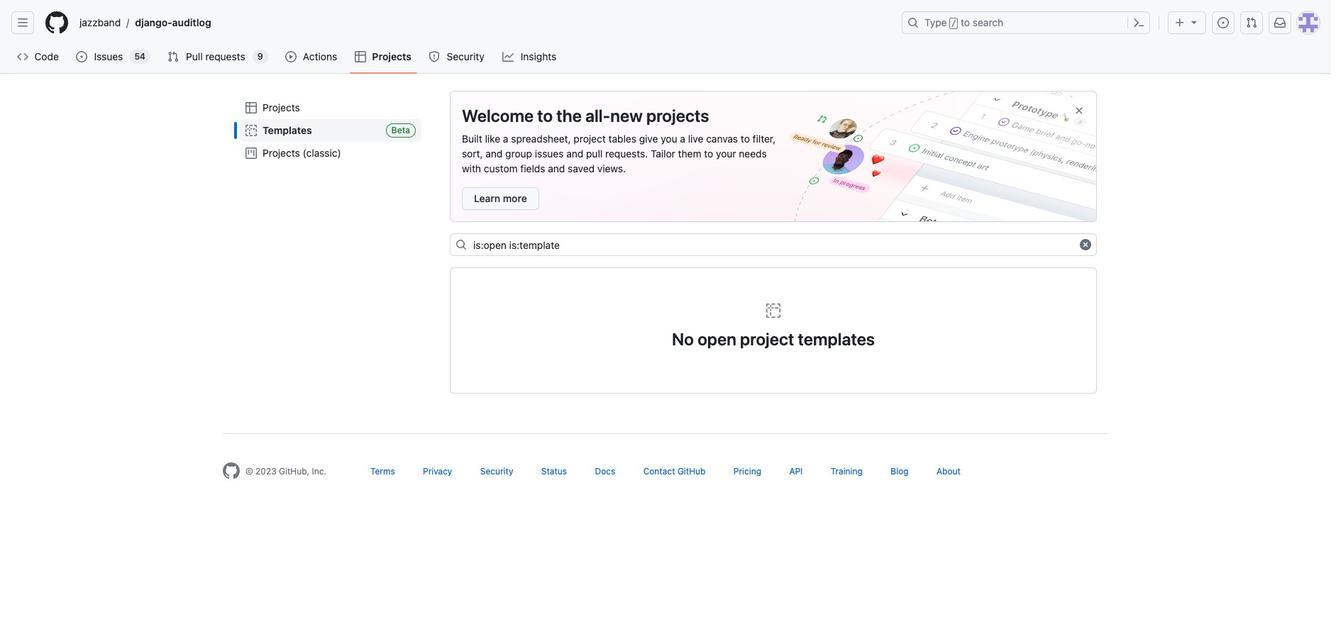 Task type: locate. For each thing, give the bounding box(es) containing it.
no
[[672, 329, 694, 349]]

project up "pull" at the top of page
[[574, 133, 606, 145]]

a left live
[[680, 133, 686, 145]]

fields
[[521, 163, 546, 175]]

more
[[503, 192, 527, 204]]

jazzband
[[80, 16, 121, 28]]

like
[[485, 133, 501, 145]]

1 vertical spatial projects
[[263, 102, 300, 114]]

privacy
[[423, 466, 453, 477]]

1 a from the left
[[503, 133, 509, 145]]

security link left "status" link
[[480, 466, 514, 477]]

/ inside "jazzband / django-auditlog"
[[126, 17, 129, 29]]

django-
[[135, 16, 172, 28]]

(classic)
[[303, 147, 341, 159]]

github,
[[279, 466, 310, 477]]

projects link up 'projects (classic)' link
[[240, 97, 422, 119]]

welcome to the all-new projects built like a spreadsheet, project tables give you a live canvas to filter, sort, and group issues and pull requests. tailor them to your needs with custom fields and saved views.
[[462, 106, 776, 175]]

/ left django-
[[126, 17, 129, 29]]

issue opened image
[[1218, 17, 1230, 28], [76, 51, 88, 62]]

notifications image
[[1275, 17, 1286, 28]]

django-auditlog link
[[129, 11, 217, 34]]

54
[[135, 51, 146, 62]]

to up "needs" at the top right of the page
[[741, 133, 750, 145]]

homepage image up the code
[[45, 11, 68, 34]]

issue opened image left git pull request image
[[1218, 17, 1230, 28]]

project
[[574, 133, 606, 145], [741, 329, 795, 349]]

project down project template image
[[741, 329, 795, 349]]

list containing projects
[[234, 91, 427, 170]]

1 horizontal spatial /
[[952, 18, 957, 28]]

©
[[246, 466, 253, 477]]

beta
[[392, 125, 410, 136]]

projects down templates
[[263, 147, 300, 159]]

project image
[[246, 148, 257, 159]]

canvas
[[707, 133, 738, 145]]

/ right 'type'
[[952, 18, 957, 28]]

with
[[462, 163, 481, 175]]

and down like
[[486, 148, 503, 160]]

type
[[925, 16, 947, 28]]

issue opened image for git pull request image
[[1218, 17, 1230, 28]]

api link
[[790, 466, 803, 477]]

Search all projects text field
[[450, 234, 1098, 256]]

contact
[[644, 466, 676, 477]]

to left your
[[705, 148, 714, 160]]

0 vertical spatial list
[[74, 11, 894, 34]]

projects (classic) link
[[240, 142, 422, 165]]

privacy link
[[423, 466, 453, 477]]

projects link
[[350, 46, 417, 67], [240, 97, 422, 119]]

1 vertical spatial security
[[480, 466, 514, 477]]

0 horizontal spatial /
[[126, 17, 129, 29]]

and down issues
[[548, 163, 565, 175]]

requests.
[[606, 148, 648, 160]]

list
[[74, 11, 894, 34], [234, 91, 427, 170]]

1 vertical spatial security link
[[480, 466, 514, 477]]

1 horizontal spatial project
[[741, 329, 795, 349]]

and
[[486, 148, 503, 160], [567, 148, 584, 160], [548, 163, 565, 175]]

pull requests
[[186, 50, 245, 62]]

your
[[716, 148, 737, 160]]

2023
[[256, 466, 277, 477]]

built
[[462, 133, 483, 145]]

1 vertical spatial list
[[234, 91, 427, 170]]

templates
[[263, 124, 312, 136]]

saved
[[568, 163, 595, 175]]

homepage image
[[45, 11, 68, 34], [223, 463, 240, 480]]

0 vertical spatial homepage image
[[45, 11, 68, 34]]

projects link left the "shield" image
[[350, 46, 417, 67]]

0 horizontal spatial project
[[574, 133, 606, 145]]

1 horizontal spatial and
[[548, 163, 565, 175]]

project template image
[[765, 302, 782, 319]]

security link left 'graph' image
[[423, 46, 491, 67]]

docs link
[[595, 466, 616, 477]]

them
[[678, 148, 702, 160]]

0 vertical spatial project
[[574, 133, 606, 145]]

security left "status" link
[[480, 466, 514, 477]]

1 vertical spatial project
[[741, 329, 795, 349]]

0 horizontal spatial and
[[486, 148, 503, 160]]

/
[[126, 17, 129, 29], [952, 18, 957, 28]]

actions
[[303, 50, 337, 62]]

0 horizontal spatial homepage image
[[45, 11, 68, 34]]

issues
[[535, 148, 564, 160]]

project inside welcome to the all-new projects built like a spreadsheet, project tables give you a live canvas to filter, sort, and group issues and pull requests. tailor them to your needs with custom fields and saved views.
[[574, 133, 606, 145]]

the
[[557, 106, 582, 126]]

projects for the top projects link
[[372, 50, 412, 62]]

1 vertical spatial issue opened image
[[76, 51, 88, 62]]

2 vertical spatial projects
[[263, 147, 300, 159]]

about link
[[937, 466, 961, 477]]

0 vertical spatial projects
[[372, 50, 412, 62]]

spreadsheet,
[[511, 133, 571, 145]]

learn
[[474, 192, 501, 204]]

jazzband / django-auditlog
[[80, 16, 211, 29]]

1 horizontal spatial a
[[680, 133, 686, 145]]

to
[[961, 16, 971, 28], [538, 106, 553, 126], [741, 133, 750, 145], [705, 148, 714, 160]]

projects for the bottom projects link
[[263, 102, 300, 114]]

/ inside type / to search
[[952, 18, 957, 28]]

status link
[[542, 466, 567, 477]]

0 vertical spatial issue opened image
[[1218, 17, 1230, 28]]

api
[[790, 466, 803, 477]]

a
[[503, 133, 509, 145], [680, 133, 686, 145]]

table image
[[246, 102, 257, 114]]

security link
[[423, 46, 491, 67], [480, 466, 514, 477]]

graph image
[[503, 51, 514, 62]]

search
[[973, 16, 1004, 28]]

security right the "shield" image
[[447, 50, 485, 62]]

projects up templates
[[263, 102, 300, 114]]

0 horizontal spatial issue opened image
[[76, 51, 88, 62]]

terms
[[371, 466, 395, 477]]

© 2023 github, inc.
[[246, 466, 327, 477]]

0 horizontal spatial a
[[503, 133, 509, 145]]

issue opened image left "issues"
[[76, 51, 88, 62]]

homepage image left ©
[[223, 463, 240, 480]]

projects right table image
[[372, 50, 412, 62]]

group
[[506, 148, 533, 160]]

and up 'saved'
[[567, 148, 584, 160]]

new
[[611, 106, 643, 126]]

projects
[[372, 50, 412, 62], [263, 102, 300, 114], [263, 147, 300, 159]]

a right like
[[503, 133, 509, 145]]

1 horizontal spatial homepage image
[[223, 463, 240, 480]]

needs
[[739, 148, 767, 160]]

blog
[[891, 466, 909, 477]]

1 horizontal spatial issue opened image
[[1218, 17, 1230, 28]]

inc.
[[312, 466, 327, 477]]

security
[[447, 50, 485, 62], [480, 466, 514, 477]]

search image
[[456, 239, 467, 251]]

projects (classic)
[[263, 147, 341, 159]]

terms link
[[371, 466, 395, 477]]

git pull request image
[[168, 51, 179, 62]]

type / to search
[[925, 16, 1004, 28]]



Task type: vqa. For each thing, say whether or not it's contained in the screenshot.
the plus icon
yes



Task type: describe. For each thing, give the bounding box(es) containing it.
all-
[[586, 106, 611, 126]]

welcome
[[462, 106, 534, 126]]

templates
[[798, 329, 875, 349]]

pull
[[186, 50, 203, 62]]

clear image
[[1081, 239, 1092, 251]]

sort,
[[462, 148, 483, 160]]

play image
[[285, 51, 297, 62]]

project template image
[[246, 125, 257, 136]]

1 vertical spatial projects link
[[240, 97, 422, 119]]

contact github
[[644, 466, 706, 477]]

you
[[661, 133, 678, 145]]

pricing link
[[734, 466, 762, 477]]

requests
[[206, 50, 245, 62]]

plus image
[[1175, 17, 1186, 28]]

training link
[[831, 466, 863, 477]]

training
[[831, 466, 863, 477]]

0 vertical spatial projects link
[[350, 46, 417, 67]]

custom
[[484, 163, 518, 175]]

pricing
[[734, 466, 762, 477]]

0 vertical spatial security link
[[423, 46, 491, 67]]

2 horizontal spatial and
[[567, 148, 584, 160]]

live
[[688, 133, 704, 145]]

give
[[640, 133, 658, 145]]

docs
[[595, 466, 616, 477]]

github
[[678, 466, 706, 477]]

list containing jazzband
[[74, 11, 894, 34]]

9
[[258, 51, 263, 62]]

2 a from the left
[[680, 133, 686, 145]]

to up spreadsheet,
[[538, 106, 553, 126]]

to left 'search'
[[961, 16, 971, 28]]

projects
[[647, 106, 710, 126]]

about
[[937, 466, 961, 477]]

code
[[34, 50, 59, 62]]

contact github link
[[644, 466, 706, 477]]

1 vertical spatial homepage image
[[223, 463, 240, 480]]

blog link
[[891, 466, 909, 477]]

shield image
[[429, 51, 440, 62]]

issues
[[94, 50, 123, 62]]

insights
[[521, 50, 557, 62]]

command palette image
[[1134, 17, 1145, 28]]

0 vertical spatial security
[[447, 50, 485, 62]]

triangle down image
[[1189, 16, 1201, 28]]

auditlog
[[172, 16, 211, 28]]

no open project templates
[[672, 329, 875, 349]]

pull
[[586, 148, 603, 160]]

views.
[[598, 163, 626, 175]]

code image
[[17, 51, 28, 62]]

filter,
[[753, 133, 776, 145]]

code link
[[11, 46, 65, 67]]

/ for type
[[952, 18, 957, 28]]

tailor
[[651, 148, 676, 160]]

status
[[542, 466, 567, 477]]

open
[[698, 329, 737, 349]]

actions link
[[279, 46, 344, 67]]

tables
[[609, 133, 637, 145]]

close image
[[1074, 105, 1086, 116]]

issue opened image for git pull request icon
[[76, 51, 88, 62]]

jazzband link
[[74, 11, 126, 34]]

learn more
[[474, 192, 527, 204]]

insights link
[[497, 46, 564, 67]]

git pull request image
[[1247, 17, 1258, 28]]

table image
[[355, 51, 367, 62]]

learn more link
[[462, 187, 539, 210]]

/ for jazzband
[[126, 17, 129, 29]]



